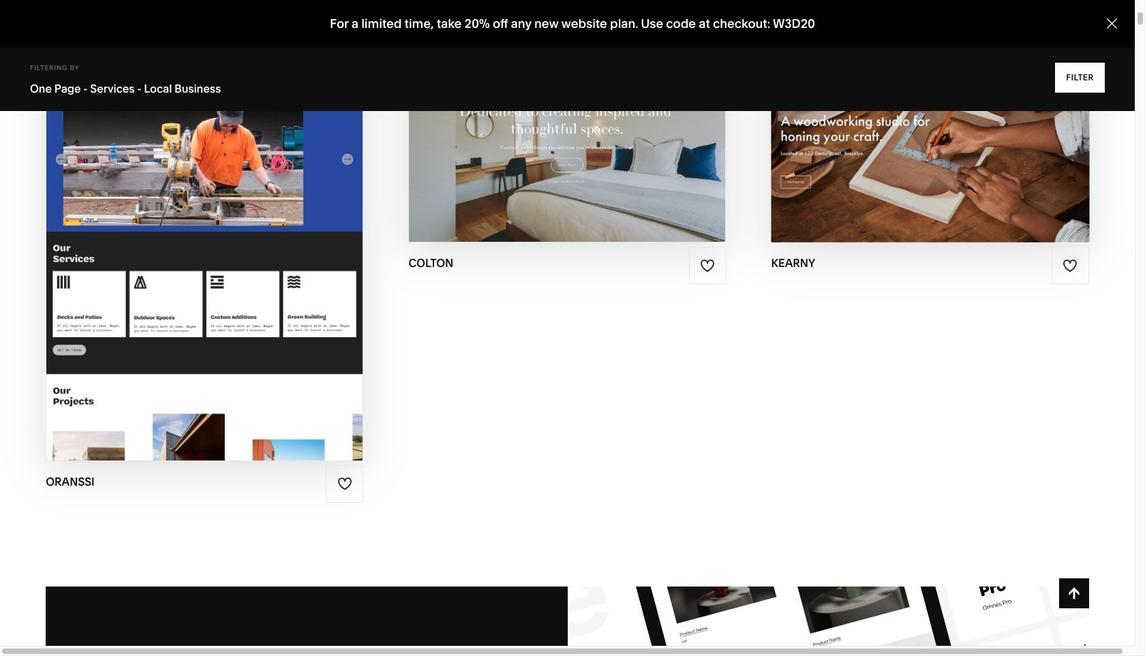 Task type: describe. For each thing, give the bounding box(es) containing it.
add oranssi to your favorites list image
[[337, 477, 352, 491]]

preview of building your own template image
[[567, 587, 1089, 656]]

add kearny to your favorites list image
[[1063, 258, 1078, 273]]

colton image
[[409, 39, 726, 242]]



Task type: vqa. For each thing, say whether or not it's contained in the screenshot.
Kearny image
yes



Task type: locate. For each thing, give the bounding box(es) containing it.
kearny image
[[770, 38, 1090, 243]]

back to top image
[[1067, 586, 1082, 601]]

oranssi image
[[46, 39, 363, 460]]



